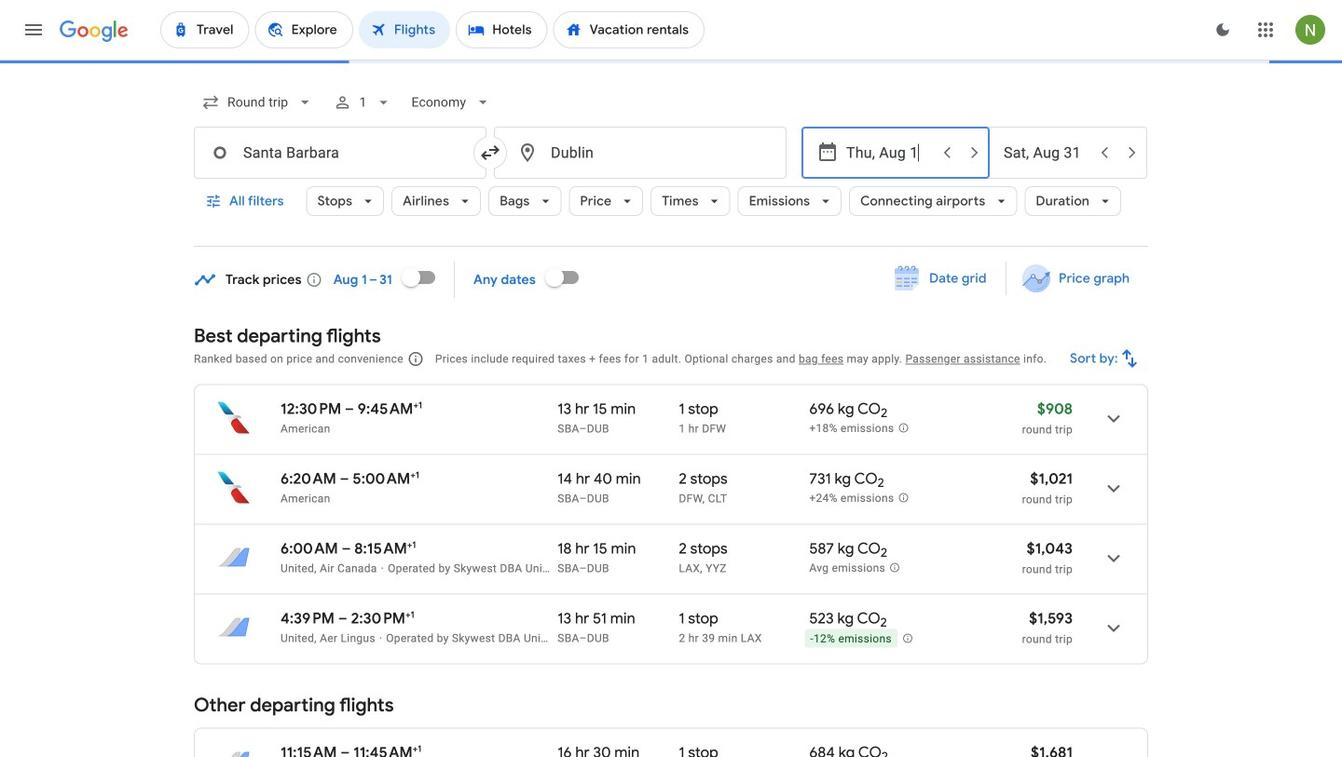 Task type: vqa. For each thing, say whether or not it's contained in the screenshot.
to in THE  THINGS TO DO
no



Task type: locate. For each thing, give the bounding box(es) containing it.
layover (1 of 2) is a 3 hr 1 min layover at los angeles international airport (lax) in los angeles. layover (2 of 2) is a 2 hr 49 min layover at toronto pearson international airport in toronto. element
[[679, 562, 800, 577]]

flight details. leaves santa barbara airport at 4:39 pm on thursday, august 1 and arrives at dublin airport at 2:30 pm on friday, august 2. image
[[1092, 606, 1136, 651]]

leaves santa barbara airport at 6:00 am on thursday, august 1 and arrives at dublin airport at 8:15 am on friday, august 2. element
[[281, 540, 416, 559]]

Arrival time: 2:30 PM on  Friday, August 2. text field
[[351, 610, 415, 629]]

2 2 stops flight. element from the top
[[679, 540, 728, 562]]

1 stop flight. element
[[679, 400, 719, 422], [679, 610, 719, 632], [679, 744, 719, 758]]

loading results progress bar
[[0, 60, 1342, 63]]

leaves santa barbara airport at 6:20 am on thursday, august 1 and arrives at dublin airport at 5:00 am on friday, august 2. element
[[281, 470, 419, 489]]

flight details. leaves santa barbara airport at 6:20 am on thursday, august 1 and arrives at dublin airport at 5:00 am on friday, august 2. image
[[1092, 467, 1136, 511]]

0 vertical spatial 1 stop flight. element
[[679, 400, 719, 422]]

main menu image
[[22, 19, 45, 41]]

1 2 stops flight. element from the top
[[679, 470, 728, 492]]

1 1 stop flight. element from the top
[[679, 400, 719, 422]]

1 stop flight. element for total duration 13 hr 51 min. element
[[679, 610, 719, 632]]

total duration 14 hr 40 min. element
[[558, 470, 679, 492]]

2 vertical spatial 1 stop flight. element
[[679, 744, 719, 758]]

2 stops flight. element for total duration 14 hr 40 min. element
[[679, 470, 728, 492]]

total duration 13 hr 51 min. element
[[558, 610, 679, 632]]

2 stops flight. element
[[679, 470, 728, 492], [679, 540, 728, 562]]

learn more about tracked prices image
[[306, 272, 322, 289]]

layover (1 of 2) is a 40 min layover at dallas/fort worth international airport (dfw) in dallas. layover (2 of 2) is a 35 min layover at charlotte douglas international airport in charlotte. element
[[679, 492, 800, 507]]

None text field
[[494, 127, 787, 179]]

leaves santa barbara airport at 12:30 pm on thursday, august 1 and arrives at dublin airport at 9:45 am on friday, august 2. element
[[281, 400, 422, 419]]

total duration 16 hr 30 min. element
[[558, 744, 679, 758]]

find the best price region
[[194, 255, 1149, 310]]

3 1 stop flight. element from the top
[[679, 744, 719, 758]]

main content
[[194, 255, 1149, 758]]

total duration 13 hr 15 min. element
[[558, 400, 679, 422]]

 image
[[381, 563, 384, 576]]

1021 US dollars text field
[[1030, 470, 1073, 489]]

1 vertical spatial 1 stop flight. element
[[679, 610, 719, 632]]

1 vertical spatial 2 stops flight. element
[[679, 540, 728, 562]]

 image
[[379, 633, 382, 646]]

2 1 stop flight. element from the top
[[679, 610, 719, 632]]

None text field
[[194, 127, 487, 179]]

1593 US dollars text field
[[1029, 610, 1073, 629]]

None search field
[[194, 80, 1149, 247]]

leaves santa barbara airport at 4:39 pm on thursday, august 1 and arrives at dublin airport at 2:30 pm on friday, august 2. element
[[281, 610, 415, 629]]

0 vertical spatial 2 stops flight. element
[[679, 470, 728, 492]]

None field
[[194, 86, 322, 119], [404, 86, 500, 119], [194, 86, 322, 119], [404, 86, 500, 119]]

1043 US dollars text field
[[1027, 540, 1073, 559]]

Departure time: 6:20 AM. text field
[[281, 470, 336, 489]]

Return text field
[[1004, 128, 1090, 178]]



Task type: describe. For each thing, give the bounding box(es) containing it.
Departure time: 6:00 AM. text field
[[281, 540, 338, 559]]

Departure time: 4:39 PM. text field
[[281, 610, 335, 629]]

Departure time: 11:15 AM. text field
[[281, 744, 337, 758]]

leaves santa barbara airport at 11:15 am on thursday, august 1 and arrives at dublin airport at 11:45 am on friday, august 2. element
[[281, 744, 422, 758]]

Arrival time: 11:45 AM on  Friday, August 2. text field
[[353, 744, 422, 758]]

1 stop flight. element for total duration 13 hr 15 min. element
[[679, 400, 719, 422]]

Arrival time: 9:45 AM on  Friday, August 2. text field
[[358, 400, 422, 419]]

Departure text field
[[846, 128, 932, 178]]

Arrival time: 5:00 AM on  Friday, August 2. text field
[[353, 470, 419, 489]]

908 US dollars text field
[[1038, 400, 1073, 419]]

2 stops flight. element for the total duration 18 hr 15 min. element
[[679, 540, 728, 562]]

Arrival time: 8:15 AM on  Friday, August 2. text field
[[355, 540, 416, 559]]

change appearance image
[[1201, 7, 1245, 52]]

swap origin and destination. image
[[479, 142, 502, 164]]

Departure time: 12:30 PM. text field
[[281, 400, 341, 419]]

1681 US dollars text field
[[1031, 744, 1073, 758]]

learn more about ranking image
[[407, 351, 424, 368]]

flight details. leaves santa barbara airport at 6:00 am on thursday, august 1 and arrives at dublin airport at 8:15 am on friday, august 2. image
[[1092, 537, 1136, 581]]

flight details. leaves santa barbara airport at 12:30 pm on thursday, august 1 and arrives at dublin airport at 9:45 am on friday, august 2. image
[[1092, 397, 1136, 441]]

total duration 18 hr 15 min. element
[[558, 540, 679, 562]]



